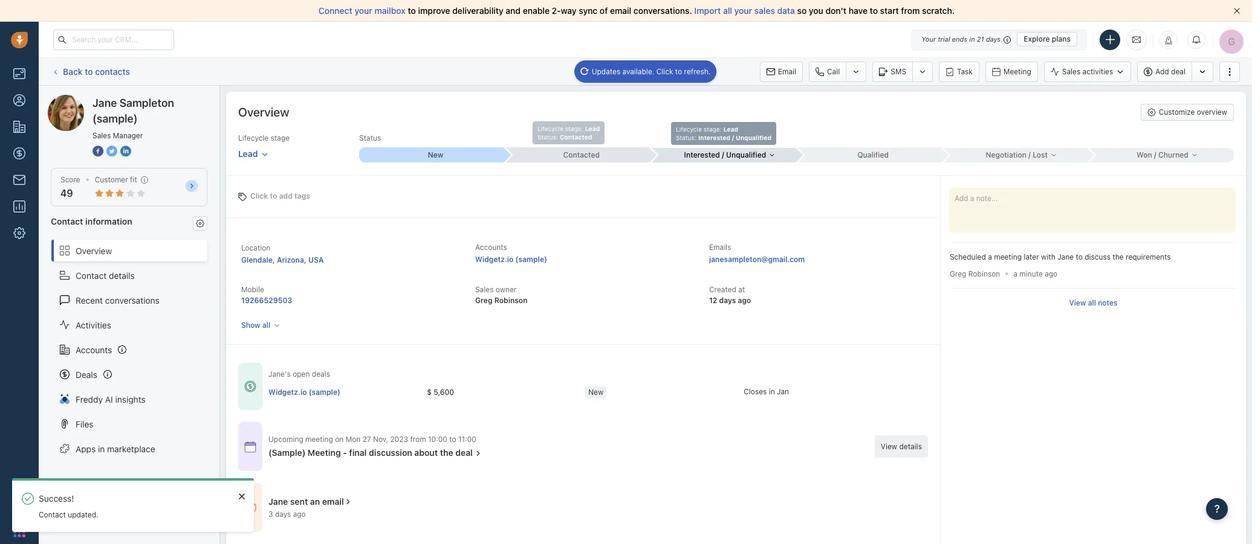 Task type: vqa. For each thing, say whether or not it's contained in the screenshot.
Admin Settings link
no



Task type: describe. For each thing, give the bounding box(es) containing it.
deal inside button
[[1171, 67, 1186, 76]]

upcoming
[[268, 436, 303, 445]]

import all your sales data link
[[694, 5, 797, 16]]

1 vertical spatial meeting
[[308, 448, 341, 459]]

1 vertical spatial the
[[440, 448, 453, 459]]

close image
[[1234, 8, 1240, 14]]

recent
[[76, 295, 103, 306]]

improve
[[418, 5, 450, 16]]

to inside updates available. click to refresh. link
[[675, 67, 682, 76]]

jane's
[[268, 370, 291, 379]]

(sample)
[[268, 448, 306, 459]]

closes
[[744, 388, 767, 397]]

meeting button
[[986, 61, 1038, 82]]

later
[[1024, 253, 1039, 262]]

nov,
[[373, 436, 388, 445]]

minute
[[1020, 270, 1043, 279]]

1 vertical spatial email
[[322, 497, 344, 507]]

sales for sales activities
[[1062, 67, 1081, 76]]

1 vertical spatial widgetz.io (sample) link
[[268, 387, 340, 398]]

lifecycle stage
[[238, 134, 290, 143]]

$
[[427, 388, 432, 397]]

won / churned button
[[1088, 148, 1234, 162]]

import
[[694, 5, 721, 16]]

0 vertical spatial in
[[970, 35, 975, 43]]

conversations
[[105, 295, 160, 306]]

details for view details
[[899, 443, 922, 452]]

upcoming meeting on mon 27 nov, 2023 from 10:00 to 11:00
[[268, 436, 476, 445]]

deals
[[76, 370, 97, 380]]

status
[[359, 134, 381, 143]]

to inside back to contacts link
[[85, 66, 93, 77]]

0 horizontal spatial container_wx8msf4aqz5i3rn1 image
[[244, 381, 256, 393]]

negotiation / lost button
[[943, 148, 1088, 162]]

sync
[[579, 5, 598, 16]]

container_wx8msf4aqz5i3rn1 image for jane sent an email
[[344, 498, 352, 506]]

greg inside sales owner greg robinson
[[475, 296, 493, 305]]

glendale,
[[241, 256, 275, 265]]

available.
[[623, 67, 654, 76]]

1 your from the left
[[355, 5, 372, 16]]

what's new image
[[1165, 36, 1173, 44]]

final
[[349, 448, 367, 459]]

widgetz.io inside "link"
[[268, 388, 307, 397]]

updates
[[592, 67, 621, 76]]

19266529503 link
[[241, 296, 292, 305]]

tags
[[295, 191, 310, 200]]

mobile 19266529503
[[241, 285, 292, 305]]

add
[[279, 191, 293, 200]]

container_wx8msf4aqz5i3rn1 image for (sample) meeting - final discussion about the deal
[[474, 450, 483, 458]]

1 horizontal spatial all
[[723, 5, 732, 16]]

meeting inside button
[[1004, 67, 1031, 76]]

add deal button
[[1138, 61, 1192, 82]]

a minute ago
[[1014, 270, 1058, 279]]

notes
[[1098, 299, 1118, 308]]

freddy
[[76, 395, 103, 405]]

0 vertical spatial from
[[901, 5, 920, 16]]

sampleton for jane sampleton (sample)
[[93, 94, 135, 105]]

ago inside created at 12 days ago
[[738, 296, 751, 305]]

0 vertical spatial the
[[1113, 253, 1124, 262]]

jane for jane sampleton (sample) sales manager
[[93, 97, 117, 109]]

mobile
[[241, 285, 264, 294]]

0 vertical spatial click
[[657, 67, 673, 76]]

Search your CRM... text field
[[53, 29, 174, 50]]

jan
[[777, 388, 789, 397]]

-
[[343, 448, 347, 459]]

on
[[335, 436, 344, 445]]

contact for contact details
[[76, 271, 107, 281]]

files
[[76, 419, 93, 430]]

scheduled a meeting later with jane to discuss the requirements
[[950, 253, 1171, 262]]

scheduled
[[950, 253, 986, 262]]

3 days ago
[[268, 510, 306, 520]]

apps
[[76, 444, 96, 454]]

0 vertical spatial robinson
[[969, 269, 1000, 279]]

usa
[[308, 256, 324, 265]]

robinson inside sales owner greg robinson
[[494, 296, 528, 305]]

created
[[709, 285, 736, 294]]

lead link
[[238, 143, 268, 160]]

location glendale, arizona, usa
[[241, 244, 324, 265]]

(sample) for accounts widgetz.io (sample)
[[516, 255, 547, 264]]

qualified link
[[797, 148, 943, 163]]

requirements
[[1126, 253, 1171, 262]]

10:00
[[428, 436, 447, 445]]

an
[[310, 497, 320, 507]]

of
[[600, 5, 608, 16]]

marketplace
[[107, 444, 155, 454]]

task
[[957, 67, 973, 76]]

details for contact details
[[109, 271, 135, 281]]

and
[[506, 5, 521, 16]]

2-
[[552, 5, 561, 16]]

contact for contact information
[[51, 217, 83, 227]]

enable
[[523, 5, 550, 16]]

email
[[778, 67, 796, 76]]

emails
[[709, 243, 731, 252]]

unqualified inside "button"
[[726, 150, 766, 159]]

explore
[[1024, 34, 1050, 44]]

greg robinson
[[950, 269, 1000, 279]]

0 horizontal spatial days
[[275, 510, 291, 520]]

0 vertical spatial a
[[988, 253, 992, 262]]

accounts for accounts
[[76, 345, 112, 355]]

/ for won
[[1154, 150, 1157, 159]]

contacts
[[95, 66, 130, 77]]

1 horizontal spatial meeting
[[994, 253, 1022, 262]]

customer
[[95, 175, 128, 184]]

customize overview
[[1159, 108, 1228, 117]]

scratch.
[[922, 5, 955, 16]]

accounts for accounts widgetz.io (sample)
[[475, 243, 507, 252]]

accounts widgetz.io (sample)
[[475, 243, 547, 264]]

(sample) meeting - final discussion about the deal
[[268, 448, 473, 459]]

qualified
[[858, 151, 889, 160]]

11:00
[[458, 436, 476, 445]]

1 vertical spatial new
[[589, 388, 604, 397]]

contact updated.
[[39, 511, 98, 520]]

twitter circled image
[[106, 145, 117, 158]]

close image
[[239, 493, 245, 501]]

0 horizontal spatial meeting
[[305, 436, 333, 445]]

jane sent an email
[[268, 497, 344, 507]]

discuss
[[1085, 253, 1111, 262]]

(sample) for jane sampleton (sample)
[[137, 94, 171, 105]]

5,600
[[434, 388, 454, 397]]

sms
[[891, 67, 907, 76]]

lead inside lifecycle stage: lead status: interested / unqualified
[[724, 126, 738, 133]]

2 horizontal spatial days
[[986, 35, 1001, 43]]

sales activities
[[1062, 67, 1113, 76]]



Task type: locate. For each thing, give the bounding box(es) containing it.
contact details
[[76, 271, 135, 281]]

1 horizontal spatial email
[[610, 5, 631, 16]]

overview
[[238, 105, 289, 119], [76, 246, 112, 256]]

open
[[293, 370, 310, 379]]

0 horizontal spatial meeting
[[308, 448, 341, 459]]

0 vertical spatial all
[[723, 5, 732, 16]]

information
[[85, 217, 132, 227]]

won
[[1137, 150, 1152, 159]]

1 horizontal spatial your
[[734, 5, 752, 16]]

container_wx8msf4aqz5i3rn1 image down the 11:00
[[474, 450, 483, 458]]

2 vertical spatial in
[[98, 444, 105, 454]]

janesampleton@gmail.com
[[709, 255, 805, 264]]

0 horizontal spatial ago
[[293, 510, 306, 520]]

robinson
[[969, 269, 1000, 279], [494, 296, 528, 305]]

1 vertical spatial robinson
[[494, 296, 528, 305]]

ago for 3 days ago
[[293, 510, 306, 520]]

/ for interested
[[722, 150, 724, 159]]

1 vertical spatial details
[[899, 443, 922, 452]]

in for closes in jan
[[769, 388, 775, 397]]

1 vertical spatial unqualified
[[726, 150, 766, 159]]

0 horizontal spatial click
[[250, 191, 268, 200]]

0 vertical spatial contact
[[51, 217, 83, 227]]

2 vertical spatial sales
[[475, 285, 494, 294]]

in left 21
[[970, 35, 975, 43]]

updated.
[[68, 511, 98, 520]]

0 horizontal spatial deal
[[456, 448, 473, 459]]

49 button
[[60, 188, 73, 199]]

conversations.
[[634, 5, 692, 16]]

jane right with
[[1058, 253, 1074, 262]]

/ inside lifecycle stage: lead status: interested / unqualified
[[732, 134, 734, 141]]

greg down scheduled
[[950, 269, 967, 279]]

interested down stage:
[[698, 134, 731, 141]]

1 horizontal spatial sales
[[475, 285, 494, 294]]

lead
[[724, 126, 738, 133], [238, 149, 258, 159]]

0 horizontal spatial widgetz.io (sample) link
[[268, 387, 340, 398]]

/ for negotiation
[[1029, 150, 1031, 159]]

sampleton
[[93, 94, 135, 105], [120, 97, 174, 109]]

row
[[268, 381, 902, 405]]

days
[[986, 35, 1001, 43], [719, 296, 736, 305], [275, 510, 291, 520]]

deal down the 11:00
[[456, 448, 473, 459]]

0 vertical spatial greg
[[950, 269, 967, 279]]

customer fit
[[95, 175, 137, 184]]

won / churned link
[[1088, 148, 1234, 162]]

container_wx8msf4aqz5i3rn1 image for jane sent an email
[[244, 502, 256, 514]]

0 vertical spatial days
[[986, 35, 1001, 43]]

0 horizontal spatial view
[[881, 443, 897, 452]]

2 your from the left
[[734, 5, 752, 16]]

1 container_wx8msf4aqz5i3rn1 image from the top
[[244, 441, 256, 453]]

1 vertical spatial overview
[[76, 246, 112, 256]]

tooltip
[[671, 119, 776, 145]]

0 horizontal spatial a
[[988, 253, 992, 262]]

arizona,
[[277, 256, 306, 265]]

1 vertical spatial from
[[410, 436, 426, 445]]

0 vertical spatial deal
[[1171, 67, 1186, 76]]

overview
[[1197, 108, 1228, 117]]

negotiation / lost link
[[943, 148, 1088, 162]]

email button
[[760, 61, 803, 82]]

widgetz.io inside accounts widgetz.io (sample)
[[475, 255, 514, 264]]

0 horizontal spatial the
[[440, 448, 453, 459]]

location
[[241, 244, 271, 253]]

/ down lifecycle stage: lead status: interested / unqualified at right
[[722, 150, 724, 159]]

jane for jane sampleton (sample)
[[72, 94, 91, 105]]

sampleton down contacts
[[93, 94, 135, 105]]

your trial ends in 21 days
[[922, 35, 1001, 43]]

1 horizontal spatial ago
[[738, 296, 751, 305]]

widgetz.io up owner
[[475, 255, 514, 264]]

1 horizontal spatial the
[[1113, 253, 1124, 262]]

in left the jan
[[769, 388, 775, 397]]

lifecycle up status:
[[676, 126, 702, 133]]

widgetz.io down 'jane's'
[[268, 388, 307, 397]]

all right show
[[262, 321, 270, 330]]

1 horizontal spatial from
[[901, 5, 920, 16]]

days right 21
[[986, 35, 1001, 43]]

jane inside 'jane sampleton (sample) sales manager'
[[93, 97, 117, 109]]

0 vertical spatial new
[[428, 151, 443, 160]]

jane
[[72, 94, 91, 105], [93, 97, 117, 109], [1058, 253, 1074, 262], [268, 497, 288, 507]]

to
[[408, 5, 416, 16], [870, 5, 878, 16], [85, 66, 93, 77], [675, 67, 682, 76], [270, 191, 277, 200], [1076, 253, 1083, 262], [449, 436, 456, 445]]

phone element
[[7, 493, 31, 517]]

0 horizontal spatial from
[[410, 436, 426, 445]]

container_wx8msf4aqz5i3rn1 image left upcoming
[[244, 441, 256, 453]]

the down 10:00
[[440, 448, 453, 459]]

to left the refresh.
[[675, 67, 682, 76]]

view for view details
[[881, 443, 897, 452]]

0 vertical spatial meeting
[[994, 253, 1022, 262]]

a left minute
[[1014, 270, 1018, 279]]

0 vertical spatial accounts
[[475, 243, 507, 252]]

contact for contact updated.
[[39, 511, 66, 520]]

/ left lost
[[1029, 150, 1031, 159]]

refresh.
[[684, 67, 711, 76]]

view details
[[881, 443, 922, 452]]

to right the back
[[85, 66, 93, 77]]

0 horizontal spatial overview
[[76, 246, 112, 256]]

1 horizontal spatial widgetz.io (sample) link
[[475, 255, 547, 264]]

0 vertical spatial widgetz.io (sample) link
[[475, 255, 547, 264]]

updates available. click to refresh.
[[592, 67, 711, 76]]

connect your mailbox link
[[319, 5, 408, 16]]

to left discuss
[[1076, 253, 1083, 262]]

sales
[[754, 5, 775, 16]]

0 vertical spatial lead
[[724, 126, 738, 133]]

interested inside lifecycle stage: lead status: interested / unqualified
[[698, 134, 731, 141]]

lifecycle for lifecycle stage
[[238, 134, 269, 143]]

details inside 'link'
[[899, 443, 922, 452]]

container_wx8msf4aqz5i3rn1 image right the an
[[344, 498, 352, 506]]

activities
[[76, 320, 111, 331]]

send email image
[[1133, 34, 1141, 45]]

ago down the sent
[[293, 510, 306, 520]]

1 horizontal spatial new
[[589, 388, 604, 397]]

1 horizontal spatial greg
[[950, 269, 967, 279]]

from right start at the top
[[901, 5, 920, 16]]

1 vertical spatial in
[[769, 388, 775, 397]]

2 container_wx8msf4aqz5i3rn1 image from the top
[[244, 502, 256, 514]]

click left add
[[250, 191, 268, 200]]

discussion
[[369, 448, 412, 459]]

0 vertical spatial email
[[610, 5, 631, 16]]

1 horizontal spatial overview
[[238, 105, 289, 119]]

connect
[[319, 5, 352, 16]]

19266529503
[[241, 296, 292, 305]]

(sample)
[[137, 94, 171, 105], [93, 112, 138, 125], [516, 255, 547, 264], [309, 388, 340, 397]]

your left the sales
[[734, 5, 752, 16]]

interested inside "button"
[[684, 150, 720, 159]]

days right the '3'
[[275, 510, 291, 520]]

1 vertical spatial days
[[719, 296, 736, 305]]

0 vertical spatial container_wx8msf4aqz5i3rn1 image
[[244, 381, 256, 393]]

in inside "row"
[[769, 388, 775, 397]]

all for view all notes
[[1088, 299, 1096, 308]]

facebook circled image
[[93, 145, 103, 158]]

1 horizontal spatial lead
[[724, 126, 738, 133]]

2 horizontal spatial all
[[1088, 299, 1096, 308]]

jane down the back
[[72, 94, 91, 105]]

sales inside 'jane sampleton (sample) sales manager'
[[93, 131, 111, 140]]

sales owner greg robinson
[[475, 285, 528, 305]]

1 vertical spatial widgetz.io
[[268, 388, 307, 397]]

container_wx8msf4aqz5i3rn1 image for upcoming meeting on mon 27 nov, 2023 from 10:00 to 11:00
[[244, 441, 256, 453]]

jane sampleton (sample) sales manager
[[93, 97, 174, 140]]

0 horizontal spatial lead
[[238, 149, 258, 159]]

lifecycle up lead link
[[238, 134, 269, 143]]

ago
[[1045, 270, 1058, 279], [738, 296, 751, 305], [293, 510, 306, 520]]

1 horizontal spatial click
[[657, 67, 673, 76]]

2 vertical spatial days
[[275, 510, 291, 520]]

0 horizontal spatial in
[[98, 444, 105, 454]]

to left add
[[270, 191, 277, 200]]

1 horizontal spatial robinson
[[969, 269, 1000, 279]]

0 vertical spatial sales
[[1062, 67, 1081, 76]]

churned
[[1159, 150, 1189, 159]]

days down created
[[719, 296, 736, 305]]

from up about
[[410, 436, 426, 445]]

/ up interested / unqualified
[[732, 134, 734, 141]]

meeting down on
[[308, 448, 341, 459]]

(sample) inside "link"
[[309, 388, 340, 397]]

email right the an
[[322, 497, 344, 507]]

view inside 'link'
[[881, 443, 897, 452]]

in for apps in marketplace
[[98, 444, 105, 454]]

sales left activities
[[1062, 67, 1081, 76]]

way
[[561, 5, 577, 16]]

your
[[355, 5, 372, 16], [734, 5, 752, 16]]

days inside created at 12 days ago
[[719, 296, 736, 305]]

ago down with
[[1045, 270, 1058, 279]]

jane up the '3'
[[268, 497, 288, 507]]

interested down status:
[[684, 150, 720, 159]]

container_wx8msf4aqz5i3rn1 image down close icon
[[244, 502, 256, 514]]

0 vertical spatial interested
[[698, 134, 731, 141]]

1 horizontal spatial container_wx8msf4aqz5i3rn1 image
[[344, 498, 352, 506]]

(sample) down jane sampleton (sample)
[[93, 112, 138, 125]]

meeting left the later
[[994, 253, 1022, 262]]

a right scheduled
[[988, 253, 992, 262]]

with
[[1041, 253, 1056, 262]]

the right discuss
[[1113, 253, 1124, 262]]

0 horizontal spatial new
[[428, 151, 443, 160]]

your left 'mailbox'
[[355, 5, 372, 16]]

interested / unqualified button
[[651, 148, 797, 162]]

contacted
[[563, 151, 600, 160]]

sampleton up manager
[[120, 97, 174, 109]]

lifecycle inside lifecycle stage: lead status: interested / unqualified
[[676, 126, 702, 133]]

meeting down explore
[[1004, 67, 1031, 76]]

click to add tags
[[250, 191, 310, 200]]

email right of
[[610, 5, 631, 16]]

owner
[[496, 285, 517, 294]]

ago for a minute ago
[[1045, 270, 1058, 279]]

1 vertical spatial view
[[881, 443, 897, 452]]

0 vertical spatial view
[[1069, 299, 1086, 308]]

widgetz.io (sample) link up owner
[[475, 255, 547, 264]]

sent
[[290, 497, 308, 507]]

1 horizontal spatial widgetz.io
[[475, 255, 514, 264]]

sales left owner
[[475, 285, 494, 294]]

accounts down activities
[[76, 345, 112, 355]]

1 vertical spatial meeting
[[305, 436, 333, 445]]

greg
[[950, 269, 967, 279], [475, 296, 493, 305]]

task button
[[939, 61, 980, 82]]

widgetz.io (sample) link down open
[[268, 387, 340, 398]]

1 vertical spatial lead
[[238, 149, 258, 159]]

1 horizontal spatial meeting
[[1004, 67, 1031, 76]]

container_wx8msf4aqz5i3rn1 image
[[244, 441, 256, 453], [244, 502, 256, 514]]

container_wx8msf4aqz5i3rn1 image
[[244, 381, 256, 393], [474, 450, 483, 458], [344, 498, 352, 506]]

to left start at the top
[[870, 5, 878, 16]]

contact information
[[51, 217, 132, 227]]

freddy ai insights
[[76, 395, 146, 405]]

linkedin circled image
[[120, 145, 131, 158]]

tooltip containing lifecycle stage:
[[671, 119, 776, 145]]

0 vertical spatial meeting
[[1004, 67, 1031, 76]]

widgetz.io (sample)
[[268, 388, 340, 397]]

0 horizontal spatial email
[[322, 497, 344, 507]]

accounts inside accounts widgetz.io (sample)
[[475, 243, 507, 252]]

sales for sales owner greg robinson
[[475, 285, 494, 294]]

1 vertical spatial interested
[[684, 150, 720, 159]]

recent conversations
[[76, 295, 160, 306]]

to right 'mailbox'
[[408, 5, 416, 16]]

click right available.
[[657, 67, 673, 76]]

accounts
[[475, 243, 507, 252], [76, 345, 112, 355]]

all right import
[[723, 5, 732, 16]]

manager
[[113, 131, 143, 140]]

1 vertical spatial a
[[1014, 270, 1018, 279]]

2 vertical spatial contact
[[39, 511, 66, 520]]

0 horizontal spatial widgetz.io
[[268, 388, 307, 397]]

(sample) inside 'jane sampleton (sample) sales manager'
[[93, 112, 138, 125]]

1 horizontal spatial in
[[769, 388, 775, 397]]

0 horizontal spatial all
[[262, 321, 270, 330]]

0 vertical spatial overview
[[238, 105, 289, 119]]

0 vertical spatial lifecycle
[[676, 126, 702, 133]]

to left the 11:00
[[449, 436, 456, 445]]

deal
[[1171, 67, 1186, 76], [456, 448, 473, 459]]

lead down lifecycle stage
[[238, 149, 258, 159]]

unqualified down lifecycle stage: lead status: interested / unqualified at right
[[726, 150, 766, 159]]

emails janesampleton@gmail.com
[[709, 243, 805, 264]]

0 horizontal spatial your
[[355, 5, 372, 16]]

/ inside won / churned "button"
[[1154, 150, 1157, 159]]

2 vertical spatial container_wx8msf4aqz5i3rn1 image
[[344, 498, 352, 506]]

call link
[[809, 61, 846, 82]]

1 horizontal spatial deal
[[1171, 67, 1186, 76]]

mng settings image
[[196, 219, 204, 228]]

1 vertical spatial contact
[[76, 271, 107, 281]]

stage
[[271, 134, 290, 143]]

0 horizontal spatial greg
[[475, 296, 493, 305]]

unqualified up interested / unqualified
[[736, 134, 772, 141]]

2 horizontal spatial sales
[[1062, 67, 1081, 76]]

1 horizontal spatial view
[[1069, 299, 1086, 308]]

container_wx8msf4aqz5i3rn1 image left widgetz.io (sample)
[[244, 381, 256, 393]]

contact down success! in the left of the page
[[39, 511, 66, 520]]

overview up "contact details"
[[76, 246, 112, 256]]

sms button
[[873, 61, 913, 82]]

add deal
[[1156, 67, 1186, 76]]

details
[[109, 271, 135, 281], [899, 443, 922, 452]]

lead right stage:
[[724, 126, 738, 133]]

1 vertical spatial accounts
[[76, 345, 112, 355]]

ago down at at the bottom right of the page
[[738, 296, 751, 305]]

trial
[[938, 35, 950, 43]]

freshworks switcher image
[[13, 526, 25, 538]]

all for show all
[[262, 321, 270, 330]]

lifecycle for lifecycle stage: lead status: interested / unqualified
[[676, 126, 702, 133]]

robinson down scheduled
[[969, 269, 1000, 279]]

1 horizontal spatial lifecycle
[[676, 126, 702, 133]]

deal right the add
[[1171, 67, 1186, 76]]

0 horizontal spatial accounts
[[76, 345, 112, 355]]

greg down accounts widgetz.io (sample)
[[475, 296, 493, 305]]

(sample) up manager
[[137, 94, 171, 105]]

mailbox
[[375, 5, 406, 16]]

all left the notes
[[1088, 299, 1096, 308]]

sales inside sales owner greg robinson
[[475, 285, 494, 294]]

show all
[[241, 321, 270, 330]]

sales up facebook circled image
[[93, 131, 111, 140]]

lifecycle
[[676, 126, 702, 133], [238, 134, 269, 143]]

12
[[709, 296, 717, 305]]

1 vertical spatial greg
[[475, 296, 493, 305]]

0 vertical spatial container_wx8msf4aqz5i3rn1 image
[[244, 441, 256, 453]]

meeting
[[994, 253, 1022, 262], [305, 436, 333, 445]]

0 vertical spatial ago
[[1045, 270, 1058, 279]]

jane for jane sent an email
[[268, 497, 288, 507]]

robinson down owner
[[494, 296, 528, 305]]

row containing closes in jan
[[268, 381, 902, 405]]

2 horizontal spatial container_wx8msf4aqz5i3rn1 image
[[474, 450, 483, 458]]

0 horizontal spatial sales
[[93, 131, 111, 140]]

data
[[777, 5, 795, 16]]

apps in marketplace
[[76, 444, 155, 454]]

success!
[[39, 494, 74, 504]]

0 horizontal spatial lifecycle
[[238, 134, 269, 143]]

sampleton inside 'jane sampleton (sample) sales manager'
[[120, 97, 174, 109]]

(sample) up owner
[[516, 255, 547, 264]]

lost
[[1033, 150, 1048, 159]]

ai
[[105, 395, 113, 405]]

unqualified inside lifecycle stage: lead status: interested / unqualified
[[736, 134, 772, 141]]

contact up recent
[[76, 271, 107, 281]]

2 horizontal spatial ago
[[1045, 270, 1058, 279]]

/ right the won
[[1154, 150, 1157, 159]]

contact down 49 button
[[51, 217, 83, 227]]

(sample) down the deals
[[309, 388, 340, 397]]

/ inside negotiation / lost button
[[1029, 150, 1031, 159]]

jane down contacts
[[93, 97, 117, 109]]

/
[[732, 134, 734, 141], [722, 150, 724, 159], [1029, 150, 1031, 159], [1154, 150, 1157, 159]]

phone image
[[13, 499, 25, 511]]

/ inside interested / unqualified "button"
[[722, 150, 724, 159]]

glendale, arizona, usa link
[[241, 256, 324, 265]]

overview up lifecycle stage
[[238, 105, 289, 119]]

0 vertical spatial unqualified
[[736, 134, 772, 141]]

view for view all notes
[[1069, 299, 1086, 308]]

in right apps
[[98, 444, 105, 454]]

customize
[[1159, 108, 1195, 117]]

sampleton for jane sampleton (sample) sales manager
[[120, 97, 174, 109]]

closes in jan
[[744, 388, 789, 397]]

your
[[922, 35, 936, 43]]

accounts up owner
[[475, 243, 507, 252]]

1 vertical spatial all
[[1088, 299, 1096, 308]]

(sample) inside accounts widgetz.io (sample)
[[516, 255, 547, 264]]

jane's open deals
[[268, 370, 330, 379]]

call
[[827, 67, 840, 76]]

(sample) for jane sampleton (sample) sales manager
[[93, 112, 138, 125]]

meeting left on
[[305, 436, 333, 445]]



